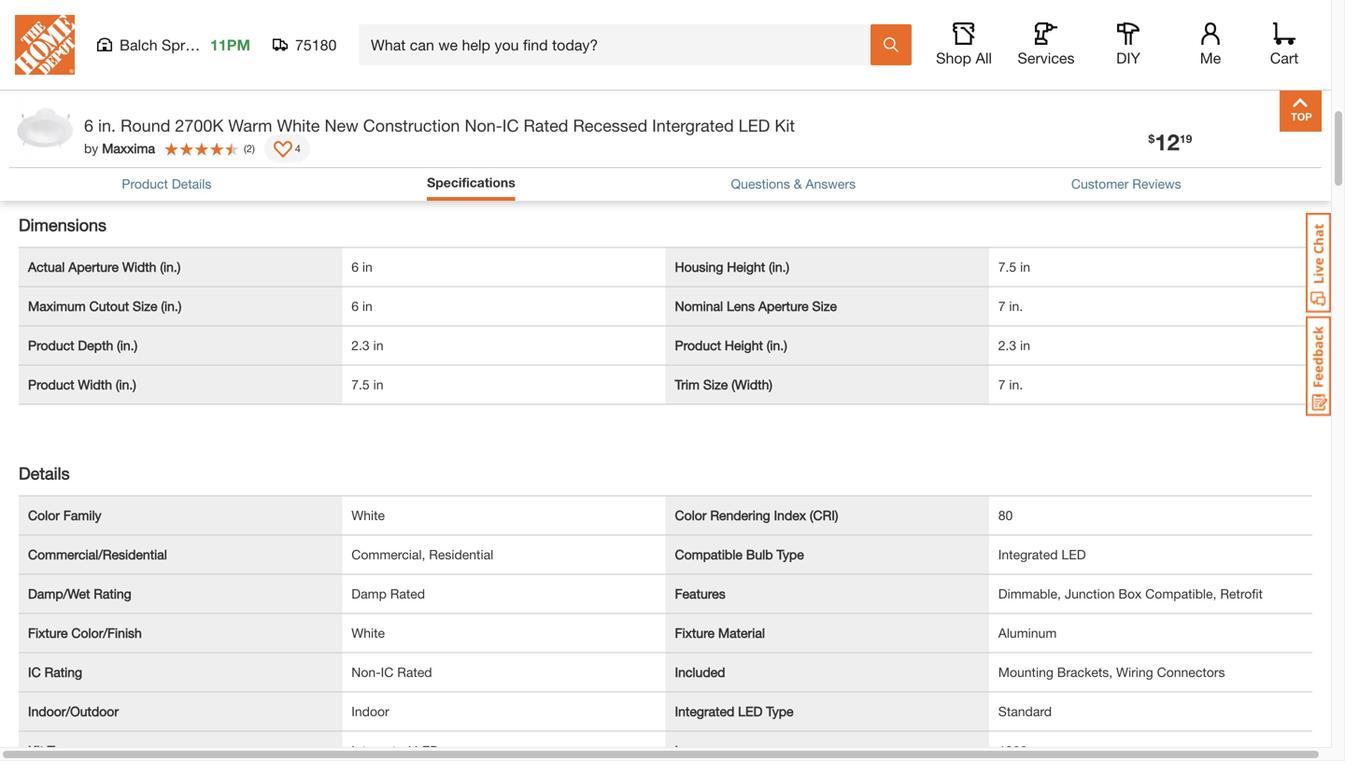 Task type: describe. For each thing, give the bounding box(es) containing it.
0 horizontal spatial details
[[19, 464, 70, 484]]

rendering
[[711, 508, 771, 523]]

fixture material
[[675, 626, 765, 641]]

in. for nominal lens aperture size
[[1010, 299, 1023, 314]]

kit type
[[28, 743, 75, 759]]

compatible bulb type
[[675, 547, 804, 563]]

product width (in.)
[[28, 377, 136, 392]]

damp/wet rating
[[28, 586, 131, 602]]

included
[[675, 665, 726, 680]]

non-ic rated
[[352, 665, 432, 680]]

80
[[999, 508, 1013, 523]]

compatible,
[[1146, 586, 1217, 602]]

6 for actual aperture width (in.)
[[352, 259, 359, 275]]

product up product image
[[9, 56, 73, 76]]

4 button
[[264, 135, 310, 163]]

diy
[[1117, 49, 1141, 67]]

warm
[[228, 115, 272, 135]]

aluminum
[[999, 626, 1057, 641]]

2 horizontal spatial 7.5
[[999, 259, 1017, 275]]

services
[[1018, 49, 1075, 67]]

commercial/residential
[[28, 547, 167, 563]]

white for fixture color/finish
[[352, 626, 385, 641]]

type for compatible bulb type
[[777, 547, 804, 563]]

me button
[[1181, 22, 1241, 67]]

)
[[252, 142, 255, 154]]

intergrated
[[652, 115, 734, 135]]

product down w
[[122, 176, 168, 191]]

damp rated
[[352, 586, 425, 602]]

0 horizontal spatial non-
[[352, 665, 381, 680]]

balch springs 11pm
[[120, 36, 250, 54]]

height for housing
[[727, 259, 766, 275]]

depth
[[78, 338, 113, 353]]

0 vertical spatial kit
[[775, 115, 795, 135]]

led up junction
[[1062, 547, 1086, 563]]

top button
[[1280, 90, 1322, 132]]

0 vertical spatial integrated led
[[999, 547, 1086, 563]]

d
[[192, 150, 202, 165]]

bulb
[[746, 547, 773, 563]]

2700k
[[175, 115, 224, 135]]

display image
[[274, 141, 292, 160]]

actual aperture width (in.)
[[28, 259, 181, 275]]

dimensions
[[19, 215, 107, 235]]

in. for trim size (width)
[[1010, 377, 1023, 392]]

trim size (width)
[[675, 377, 773, 392]]

1 vertical spatial rated
[[390, 586, 425, 602]]

2 , from the left
[[185, 150, 189, 165]]

by
[[84, 141, 98, 156]]

(cri)
[[810, 508, 839, 523]]

6 in for actual aperture width (in.)
[[352, 259, 373, 275]]

7 for nominal lens aperture size
[[999, 299, 1006, 314]]

indoor/outdoor
[[28, 704, 119, 720]]

0 vertical spatial white
[[277, 115, 320, 135]]

cutout
[[89, 299, 129, 314]]

1 horizontal spatial non-
[[465, 115, 503, 135]]

lumens
[[675, 743, 722, 759]]

color/finish
[[71, 626, 142, 641]]

indoor
[[352, 704, 389, 720]]

box
[[1119, 586, 1142, 602]]

feedback link image
[[1306, 316, 1332, 417]]

product down product depth (in.)
[[28, 377, 74, 392]]

1 horizontal spatial details
[[78, 56, 133, 76]]

7 in. for trim size (width)
[[999, 377, 1023, 392]]

led up the questions
[[739, 115, 770, 135]]

2 horizontal spatial ic
[[503, 115, 519, 135]]

by maxxima
[[84, 141, 155, 156]]

mounting
[[999, 665, 1054, 680]]

12
[[1155, 128, 1180, 155]]

0 vertical spatial product details
[[9, 56, 133, 76]]

specifications dimensions: h 2.3 in , w 7.5 in , d 2.3 in
[[9, 120, 237, 165]]

standard
[[999, 704, 1052, 720]]

commercial,
[[352, 547, 426, 563]]

( 2 )
[[244, 142, 255, 154]]

75180 button
[[273, 36, 337, 54]]

w
[[137, 150, 149, 165]]

product height (in.)
[[675, 338, 788, 353]]

7 for trim size (width)
[[999, 377, 1006, 392]]

white for color family
[[352, 508, 385, 523]]

cart link
[[1264, 22, 1305, 67]]

customer reviews
[[1072, 176, 1182, 191]]

2
[[247, 142, 252, 154]]

2 vertical spatial integrated
[[352, 743, 411, 759]]

0 vertical spatial integrated
[[999, 547, 1058, 563]]

0 horizontal spatial integrated led
[[352, 743, 439, 759]]

round
[[121, 115, 170, 135]]

19
[[1180, 132, 1193, 145]]

1 vertical spatial product details
[[122, 176, 212, 191]]

product image image
[[14, 99, 75, 160]]

dimensions:
[[9, 150, 81, 165]]

index
[[774, 508, 806, 523]]

maximum cutout size (in.)
[[28, 299, 182, 314]]

residential
[[429, 547, 494, 563]]

led down material
[[738, 704, 763, 720]]

cart
[[1271, 49, 1299, 67]]

2 2.3 in from the left
[[999, 338, 1031, 353]]

reviews
[[1133, 176, 1182, 191]]

&
[[794, 176, 802, 191]]

damp
[[352, 586, 387, 602]]

balch
[[120, 36, 158, 54]]

(in.) for product height (in.)
[[767, 338, 788, 353]]

0 vertical spatial 6
[[84, 115, 93, 135]]

1 vertical spatial kit
[[28, 743, 44, 759]]

fixture for fixture color/finish
[[28, 626, 68, 641]]

springs
[[162, 36, 213, 54]]

actual
[[28, 259, 65, 275]]

mounting brackets, wiring connectors
[[999, 665, 1226, 680]]

1 vertical spatial details
[[172, 176, 212, 191]]

product down maximum
[[28, 338, 74, 353]]

maxxima
[[102, 141, 155, 156]]

0 horizontal spatial size
[[133, 299, 157, 314]]

height for product
[[725, 338, 763, 353]]



Task type: locate. For each thing, give the bounding box(es) containing it.
color up compatible
[[675, 508, 707, 523]]

height down lens
[[725, 338, 763, 353]]

rating up "indoor/outdoor" on the bottom of page
[[45, 665, 82, 680]]

1 vertical spatial rating
[[45, 665, 82, 680]]

7.5 inside specifications dimensions: h 2.3 in , w 7.5 in , d 2.3 in
[[153, 150, 171, 165]]

specifications for specifications
[[427, 175, 516, 190]]

6 in. round 2700k warm white new construction non-ic rated recessed intergrated led kit
[[84, 115, 795, 135]]

1 horizontal spatial width
[[122, 259, 156, 275]]

1 horizontal spatial 2.3 in
[[999, 338, 1031, 353]]

construction
[[363, 115, 460, 135]]

0 vertical spatial 6 in
[[352, 259, 373, 275]]

live chat image
[[1306, 213, 1332, 313]]

size right cutout at the top left of the page
[[133, 299, 157, 314]]

new
[[325, 115, 359, 135]]

retrofit
[[1221, 586, 1263, 602]]

1 horizontal spatial rating
[[94, 586, 131, 602]]

2 horizontal spatial details
[[172, 176, 212, 191]]

material
[[719, 626, 765, 641]]

0 vertical spatial in.
[[98, 115, 116, 135]]

1 horizontal spatial kit
[[775, 115, 795, 135]]

white
[[277, 115, 320, 135], [352, 508, 385, 523], [352, 626, 385, 641]]

questions & answers
[[731, 176, 856, 191]]

kit up questions & answers
[[775, 115, 795, 135]]

details up color family at the bottom left of the page
[[19, 464, 70, 484]]

, left w
[[130, 150, 134, 165]]

7 in. for nominal lens aperture size
[[999, 299, 1023, 314]]

shop all
[[936, 49, 992, 67]]

1 horizontal spatial integrated
[[675, 704, 735, 720]]

led down the non-ic rated
[[415, 743, 439, 759]]

dimmable, junction box compatible, retrofit
[[999, 586, 1263, 602]]

2 7 in. from the top
[[999, 377, 1023, 392]]

white down damp
[[352, 626, 385, 641]]

brackets,
[[1058, 665, 1113, 680]]

kit
[[775, 115, 795, 135], [28, 743, 44, 759]]

0 vertical spatial specifications
[[9, 120, 123, 140]]

nominal
[[675, 299, 723, 314]]

rating
[[94, 586, 131, 602], [45, 665, 82, 680]]

aperture
[[68, 259, 119, 275], [759, 299, 809, 314]]

2 vertical spatial 7.5
[[352, 377, 370, 392]]

1 7 in. from the top
[[999, 299, 1023, 314]]

0 vertical spatial rated
[[524, 115, 569, 135]]

11pm
[[210, 36, 250, 54]]

2 vertical spatial 6
[[352, 299, 359, 314]]

h
[[85, 150, 94, 165]]

rating for damp/wet rating
[[94, 586, 131, 602]]

2 vertical spatial white
[[352, 626, 385, 641]]

color rendering index (cri)
[[675, 508, 839, 523]]

(in.) up nominal lens aperture size
[[769, 259, 790, 275]]

non-
[[465, 115, 503, 135], [352, 665, 381, 680]]

0 horizontal spatial ,
[[130, 150, 134, 165]]

$ 12 19
[[1149, 128, 1193, 155]]

diy button
[[1099, 22, 1159, 67]]

(in.) for housing height (in.)
[[769, 259, 790, 275]]

specifications for specifications dimensions: h 2.3 in , w 7.5 in , d 2.3 in
[[9, 120, 123, 140]]

1 fixture from the left
[[28, 626, 68, 641]]

width up cutout at the top left of the page
[[122, 259, 156, 275]]

0 vertical spatial 7.5 in
[[999, 259, 1031, 275]]

1 horizontal spatial ,
[[185, 150, 189, 165]]

1 2.3 in from the left
[[352, 338, 384, 353]]

answers
[[806, 176, 856, 191]]

specifications inside specifications dimensions: h 2.3 in , w 7.5 in , d 2.3 in
[[9, 120, 123, 140]]

product details
[[9, 56, 133, 76], [122, 176, 212, 191]]

0 vertical spatial height
[[727, 259, 766, 275]]

1 vertical spatial in.
[[1010, 299, 1023, 314]]

1 horizontal spatial specifications
[[427, 175, 516, 190]]

size right lens
[[813, 299, 837, 314]]

1 vertical spatial 7.5 in
[[352, 377, 384, 392]]

rating up color/finish
[[94, 586, 131, 602]]

1 6 in from the top
[[352, 259, 373, 275]]

6 for maximum cutout size (in.)
[[352, 299, 359, 314]]

fixture
[[28, 626, 68, 641], [675, 626, 715, 641]]

integrated up dimmable,
[[999, 547, 1058, 563]]

aperture right lens
[[759, 299, 809, 314]]

1 vertical spatial width
[[78, 377, 112, 392]]

2 horizontal spatial integrated
[[999, 547, 1058, 563]]

0 horizontal spatial ic
[[28, 665, 41, 680]]

$
[[1149, 132, 1155, 145]]

1 horizontal spatial ic
[[381, 665, 394, 680]]

size
[[133, 299, 157, 314], [813, 299, 837, 314], [704, 377, 728, 392]]

0 vertical spatial aperture
[[68, 259, 119, 275]]

1 vertical spatial 7.5
[[999, 259, 1017, 275]]

integrated led type
[[675, 704, 794, 720]]

2 vertical spatial details
[[19, 464, 70, 484]]

(in.) right cutout at the top left of the page
[[161, 299, 182, 314]]

1 color from the left
[[28, 508, 60, 523]]

product details down w
[[122, 176, 212, 191]]

1 horizontal spatial integrated led
[[999, 547, 1086, 563]]

all
[[976, 49, 992, 67]]

product down nominal
[[675, 338, 721, 353]]

shop all button
[[934, 22, 994, 67]]

non- up indoor
[[352, 665, 381, 680]]

questions & answers button
[[731, 174, 856, 194], [731, 174, 856, 194]]

What can we help you find today? search field
[[371, 25, 870, 64]]

1 vertical spatial 6 in
[[352, 299, 373, 314]]

(width)
[[732, 377, 773, 392]]

0 horizontal spatial 2.3 in
[[352, 338, 384, 353]]

1 vertical spatial height
[[725, 338, 763, 353]]

integrated led
[[999, 547, 1086, 563], [352, 743, 439, 759]]

0 vertical spatial 7 in.
[[999, 299, 1023, 314]]

in
[[120, 150, 130, 165], [175, 150, 185, 165], [227, 150, 237, 165], [363, 259, 373, 275], [1021, 259, 1031, 275], [363, 299, 373, 314], [373, 338, 384, 353], [1021, 338, 1031, 353], [373, 377, 384, 392]]

customer
[[1072, 176, 1129, 191]]

fixture up included
[[675, 626, 715, 641]]

0 vertical spatial non-
[[465, 115, 503, 135]]

0 horizontal spatial 7.5
[[153, 150, 171, 165]]

0 horizontal spatial width
[[78, 377, 112, 392]]

2 fixture from the left
[[675, 626, 715, 641]]

color for color family
[[28, 508, 60, 523]]

color family
[[28, 508, 101, 523]]

integrated
[[999, 547, 1058, 563], [675, 704, 735, 720], [352, 743, 411, 759]]

housing
[[675, 259, 724, 275]]

white up the 4
[[277, 115, 320, 135]]

0 vertical spatial details
[[78, 56, 133, 76]]

0 horizontal spatial integrated
[[352, 743, 411, 759]]

family
[[63, 508, 101, 523]]

the home depot logo image
[[15, 15, 75, 75]]

0 horizontal spatial fixture
[[28, 626, 68, 641]]

(in.) for product depth (in.)
[[117, 338, 138, 353]]

2 vertical spatial type
[[47, 743, 75, 759]]

fixture up ic rating
[[28, 626, 68, 641]]

6 in
[[352, 259, 373, 275], [352, 299, 373, 314]]

integrated down indoor
[[352, 743, 411, 759]]

1 horizontal spatial color
[[675, 508, 707, 523]]

services button
[[1017, 22, 1077, 67]]

questions
[[731, 176, 790, 191]]

fixture color/finish
[[28, 626, 142, 641]]

rated left recessed
[[524, 115, 569, 135]]

0 horizontal spatial 7.5 in
[[352, 377, 384, 392]]

junction
[[1065, 586, 1115, 602]]

0 horizontal spatial color
[[28, 508, 60, 523]]

(in.) down product depth (in.)
[[116, 377, 136, 392]]

(in.) right depth
[[117, 338, 138, 353]]

(in.) down nominal lens aperture size
[[767, 338, 788, 353]]

75180
[[295, 36, 337, 54]]

width down depth
[[78, 377, 112, 392]]

integrated led down indoor
[[352, 743, 439, 759]]

6 in for maximum cutout size (in.)
[[352, 299, 373, 314]]

color for color rendering index (cri)
[[675, 508, 707, 523]]

0 horizontal spatial aperture
[[68, 259, 119, 275]]

non- right the construction
[[465, 115, 503, 135]]

0 horizontal spatial specifications
[[9, 120, 123, 140]]

6
[[84, 115, 93, 135], [352, 259, 359, 275], [352, 299, 359, 314]]

2 vertical spatial rated
[[397, 665, 432, 680]]

0 vertical spatial 7.5
[[153, 150, 171, 165]]

wiring
[[1117, 665, 1154, 680]]

1 vertical spatial specifications
[[427, 175, 516, 190]]

features
[[675, 586, 726, 602]]

led
[[739, 115, 770, 135], [1062, 547, 1086, 563], [738, 704, 763, 720], [415, 743, 439, 759]]

1 vertical spatial non-
[[352, 665, 381, 680]]

1 vertical spatial aperture
[[759, 299, 809, 314]]

1 vertical spatial white
[[352, 508, 385, 523]]

1 vertical spatial 6
[[352, 259, 359, 275]]

1 vertical spatial type
[[767, 704, 794, 720]]

product details up product image
[[9, 56, 133, 76]]

dimmable,
[[999, 586, 1062, 602]]

1 vertical spatial 7 in.
[[999, 377, 1023, 392]]

0 horizontal spatial kit
[[28, 743, 44, 759]]

height up lens
[[727, 259, 766, 275]]

kit down "indoor/outdoor" on the bottom of page
[[28, 743, 44, 759]]

ic rating
[[28, 665, 82, 680]]

1 horizontal spatial fixture
[[675, 626, 715, 641]]

0 horizontal spatial rating
[[45, 665, 82, 680]]

rating for ic rating
[[45, 665, 82, 680]]

rated down "damp rated"
[[397, 665, 432, 680]]

1 horizontal spatial 7.5
[[352, 377, 370, 392]]

, left the d
[[185, 150, 189, 165]]

color left family
[[28, 508, 60, 523]]

1 horizontal spatial size
[[704, 377, 728, 392]]

aperture up maximum cutout size (in.)
[[68, 259, 119, 275]]

customer reviews button
[[1072, 174, 1182, 194], [1072, 174, 1182, 194]]

type for integrated led type
[[767, 704, 794, 720]]

commercial, residential
[[352, 547, 494, 563]]

product
[[9, 56, 73, 76], [122, 176, 168, 191], [28, 338, 74, 353], [675, 338, 721, 353], [28, 377, 74, 392]]

2 6 in from the top
[[352, 299, 373, 314]]

nominal lens aperture size
[[675, 299, 837, 314]]

rated right damp
[[390, 586, 425, 602]]

0 vertical spatial rating
[[94, 586, 131, 602]]

(in.) up maximum cutout size (in.)
[[160, 259, 181, 275]]

integrated led up dimmable,
[[999, 547, 1086, 563]]

1 vertical spatial 7
[[999, 377, 1006, 392]]

specifications down 6 in. round 2700k warm white new construction non-ic rated recessed intergrated led kit
[[427, 175, 516, 190]]

me
[[1201, 49, 1222, 67]]

lens
[[727, 299, 755, 314]]

specifications up by
[[9, 120, 123, 140]]

2 vertical spatial in.
[[1010, 377, 1023, 392]]

white up commercial,
[[352, 508, 385, 523]]

damp/wet
[[28, 586, 90, 602]]

2.3
[[98, 150, 116, 165], [205, 150, 223, 165], [352, 338, 370, 353], [999, 338, 1017, 353]]

1 vertical spatial integrated led
[[352, 743, 439, 759]]

1 , from the left
[[130, 150, 134, 165]]

0 vertical spatial type
[[777, 547, 804, 563]]

details
[[78, 56, 133, 76], [172, 176, 212, 191], [19, 464, 70, 484]]

color
[[28, 508, 60, 523], [675, 508, 707, 523]]

4
[[295, 142, 301, 154]]

integrated down included
[[675, 704, 735, 720]]

2.3 in
[[352, 338, 384, 353], [999, 338, 1031, 353]]

2 horizontal spatial size
[[813, 299, 837, 314]]

1 horizontal spatial aperture
[[759, 299, 809, 314]]

shop
[[936, 49, 972, 67]]

(in.) for product width (in.)
[[116, 377, 136, 392]]

7.5
[[153, 150, 171, 165], [999, 259, 1017, 275], [352, 377, 370, 392]]

0 vertical spatial width
[[122, 259, 156, 275]]

fixture for fixture material
[[675, 626, 715, 641]]

product depth (in.)
[[28, 338, 138, 353]]

2 color from the left
[[675, 508, 707, 523]]

housing height (in.)
[[675, 259, 790, 275]]

details down the d
[[172, 176, 212, 191]]

1 vertical spatial integrated
[[675, 704, 735, 720]]

1300
[[999, 743, 1028, 759]]

0 vertical spatial 7
[[999, 299, 1006, 314]]

size right the trim
[[704, 377, 728, 392]]

2 7 from the top
[[999, 377, 1006, 392]]

1 horizontal spatial 7.5 in
[[999, 259, 1031, 275]]

details down balch in the left top of the page
[[78, 56, 133, 76]]

1 7 from the top
[[999, 299, 1006, 314]]



Task type: vqa. For each thing, say whether or not it's contained in the screenshot.
IC Rating
yes



